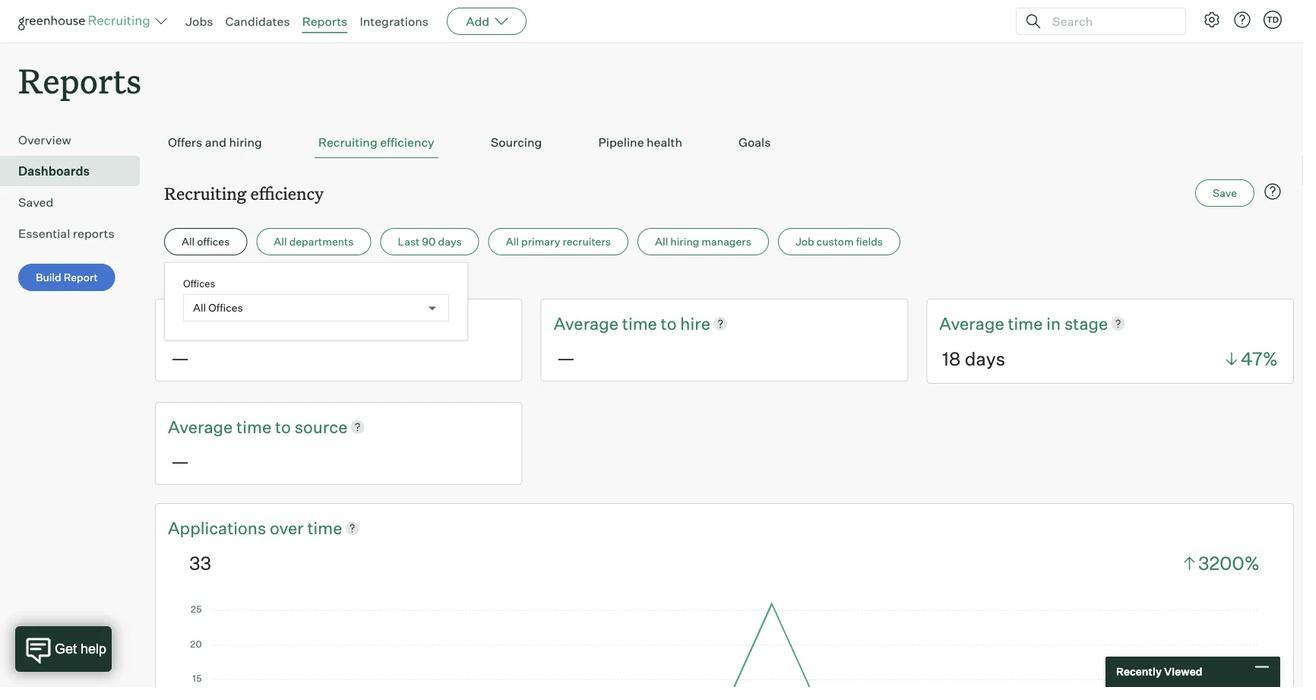 Task type: describe. For each thing, give the bounding box(es) containing it.
2023
[[241, 275, 268, 288]]

source
[[295, 416, 348, 437]]

0 horizontal spatial reports
[[18, 58, 142, 103]]

time link for source
[[237, 415, 275, 438]]

tab list containing offers and hiring
[[164, 127, 1286, 158]]

all hiring managers
[[655, 235, 752, 248]]

30,
[[222, 275, 239, 288]]

in link
[[1047, 312, 1065, 335]]

all for all primary recruiters
[[506, 235, 519, 248]]

90
[[422, 235, 436, 248]]

last 90 days button
[[380, 228, 480, 256]]

all offices
[[193, 301, 243, 315]]

1
[[188, 275, 192, 288]]

job custom fields
[[796, 235, 883, 248]]

average for stage
[[940, 313, 1005, 334]]

essential reports link
[[18, 224, 134, 243]]

fill
[[295, 313, 313, 334]]

fields
[[857, 235, 883, 248]]

to link for source
[[275, 415, 295, 438]]

1 vertical spatial efficiency
[[251, 182, 324, 204]]

pipeline health button
[[595, 127, 686, 158]]

goals button
[[735, 127, 775, 158]]

to link for hire
[[661, 312, 681, 335]]

47%
[[1241, 347, 1279, 370]]

save
[[1213, 186, 1238, 200]]

last 90 days
[[398, 235, 462, 248]]

hiring inside "button"
[[229, 135, 262, 150]]

time link right over
[[307, 516, 343, 539]]

report
[[64, 271, 98, 284]]

last
[[398, 235, 420, 248]]

viewed
[[1165, 665, 1203, 679]]

dashboards link
[[18, 162, 134, 180]]

applications over
[[168, 517, 307, 538]]

essential reports
[[18, 226, 115, 241]]

all primary recruiters
[[506, 235, 611, 248]]

xychart image
[[189, 600, 1260, 687]]

— for hire
[[557, 346, 575, 369]]

add button
[[447, 8, 527, 35]]

18
[[943, 347, 961, 370]]

departments
[[289, 235, 354, 248]]

reports link
[[302, 14, 348, 29]]

average for fill
[[168, 313, 233, 334]]

source link
[[295, 415, 348, 438]]

hire
[[681, 313, 711, 334]]

overview link
[[18, 131, 134, 149]]

recently viewed
[[1117, 665, 1203, 679]]

recruiting efficiency button
[[315, 127, 438, 158]]

td
[[1267, 14, 1280, 25]]

average time in
[[940, 313, 1065, 334]]

stage
[[1065, 313, 1109, 334]]

time for stage
[[1008, 313, 1043, 334]]

Search text field
[[1049, 10, 1172, 32]]

time link for fill
[[237, 312, 275, 335]]

average for hire
[[554, 313, 619, 334]]

pipeline health
[[599, 135, 683, 150]]

applications
[[168, 517, 266, 538]]

aug 1 - oct 30, 2023
[[164, 275, 268, 288]]

pipeline
[[599, 135, 644, 150]]

greenhouse recruiting image
[[18, 12, 155, 30]]

all offices
[[182, 235, 230, 248]]

td button
[[1261, 8, 1286, 32]]

sourcing button
[[487, 127, 546, 158]]

over link
[[270, 516, 307, 539]]

average link for fill
[[168, 312, 237, 335]]

0 horizontal spatial recruiting
[[164, 182, 247, 204]]

hire link
[[681, 312, 711, 335]]

1 horizontal spatial reports
[[302, 14, 348, 29]]

1 horizontal spatial days
[[965, 347, 1006, 370]]

build report button
[[18, 264, 115, 291]]

aug
[[164, 275, 185, 288]]

average time to for hire
[[554, 313, 681, 334]]

build report
[[36, 271, 98, 284]]

in
[[1047, 313, 1061, 334]]

all departments button
[[256, 228, 371, 256]]

fill link
[[295, 312, 313, 335]]

offers and hiring button
[[164, 127, 266, 158]]



Task type: vqa. For each thing, say whether or not it's contained in the screenshot.
specific to the bottom
no



Task type: locate. For each thing, give the bounding box(es) containing it.
primary
[[522, 235, 561, 248]]

hiring right and
[[229, 135, 262, 150]]

1 vertical spatial reports
[[18, 58, 142, 103]]

0 vertical spatial hiring
[[229, 135, 262, 150]]

time for source
[[237, 416, 272, 437]]

managers
[[702, 235, 752, 248]]

all down "-" on the top of page
[[193, 301, 206, 315]]

recruiting inside button
[[318, 135, 378, 150]]

health
[[647, 135, 683, 150]]

time right over
[[307, 517, 343, 538]]

goals
[[739, 135, 771, 150]]

0 horizontal spatial efficiency
[[251, 182, 324, 204]]

to left the fill
[[275, 313, 291, 334]]

all left departments on the top
[[274, 235, 287, 248]]

sourcing
[[491, 135, 542, 150]]

time link left the source link
[[237, 415, 275, 438]]

essential
[[18, 226, 70, 241]]

hiring inside button
[[671, 235, 700, 248]]

job
[[796, 235, 815, 248]]

jobs
[[185, 14, 213, 29]]

18 days
[[943, 347, 1006, 370]]

overview
[[18, 132, 71, 148]]

1 vertical spatial offices
[[209, 301, 243, 315]]

time left the hire
[[622, 313, 657, 334]]

0 vertical spatial recruiting efficiency
[[318, 135, 435, 150]]

applications link
[[168, 516, 270, 539]]

efficiency
[[380, 135, 435, 150], [251, 182, 324, 204]]

1 horizontal spatial recruiting
[[318, 135, 378, 150]]

time link left hire link
[[622, 312, 661, 335]]

-
[[194, 275, 199, 288]]

1 vertical spatial recruiting
[[164, 182, 247, 204]]

stage link
[[1065, 312, 1109, 335]]

1 vertical spatial days
[[965, 347, 1006, 370]]

average time to for source
[[168, 416, 295, 437]]

0 vertical spatial efficiency
[[380, 135, 435, 150]]

over
[[270, 517, 304, 538]]

0 vertical spatial reports
[[302, 14, 348, 29]]

tab list
[[164, 127, 1286, 158]]

and
[[205, 135, 227, 150]]

to left the hire
[[661, 313, 677, 334]]

all primary recruiters button
[[489, 228, 629, 256]]

recruiting efficiency inside button
[[318, 135, 435, 150]]

— for fill
[[171, 346, 189, 369]]

average time to for fill
[[168, 313, 295, 334]]

all for all offices
[[182, 235, 195, 248]]

all
[[182, 235, 195, 248], [274, 235, 287, 248], [506, 235, 519, 248], [655, 235, 668, 248], [193, 301, 206, 315]]

offices
[[183, 277, 215, 289], [209, 301, 243, 315]]

reports down greenhouse recruiting image at the left of the page
[[18, 58, 142, 103]]

reports
[[73, 226, 115, 241]]

to for source
[[275, 416, 291, 437]]

time link for hire
[[622, 312, 661, 335]]

time for fill
[[237, 313, 272, 334]]

time link
[[237, 312, 275, 335], [622, 312, 661, 335], [1008, 312, 1047, 335], [237, 415, 275, 438], [307, 516, 343, 539]]

average link
[[168, 312, 237, 335], [554, 312, 622, 335], [940, 312, 1008, 335], [168, 415, 237, 438]]

0 vertical spatial days
[[438, 235, 462, 248]]

time link left stage 'link'
[[1008, 312, 1047, 335]]

3200%
[[1199, 552, 1260, 574]]

all for all hiring managers
[[655, 235, 668, 248]]

offers and hiring
[[168, 135, 262, 150]]

all left primary
[[506, 235, 519, 248]]

time left source
[[237, 416, 272, 437]]

1 vertical spatial hiring
[[671, 235, 700, 248]]

integrations
[[360, 14, 429, 29]]

recruiting
[[318, 135, 378, 150], [164, 182, 247, 204]]

all departments
[[274, 235, 354, 248]]

reports
[[302, 14, 348, 29], [18, 58, 142, 103]]

—
[[171, 346, 189, 369], [557, 346, 575, 369], [171, 450, 189, 472]]

offices
[[197, 235, 230, 248]]

add
[[466, 14, 490, 29]]

average for source
[[168, 416, 233, 437]]

time link for stage
[[1008, 312, 1047, 335]]

custom
[[817, 235, 854, 248]]

faq image
[[1264, 183, 1283, 201]]

efficiency inside "recruiting efficiency" button
[[380, 135, 435, 150]]

build
[[36, 271, 61, 284]]

days right 90
[[438, 235, 462, 248]]

reports right candidates link
[[302, 14, 348, 29]]

0 horizontal spatial days
[[438, 235, 462, 248]]

hiring
[[229, 135, 262, 150], [671, 235, 700, 248]]

td button
[[1264, 11, 1283, 29]]

all left managers
[[655, 235, 668, 248]]

days right 18
[[965, 347, 1006, 370]]

to left source
[[275, 416, 291, 437]]

all left offices
[[182, 235, 195, 248]]

save button
[[1196, 180, 1255, 207]]

saved link
[[18, 193, 134, 211]]

all for all offices
[[193, 301, 206, 315]]

candidates
[[225, 14, 290, 29]]

to link for fill
[[275, 312, 295, 335]]

time down 2023
[[237, 313, 272, 334]]

all hiring managers button
[[638, 228, 769, 256]]

0 vertical spatial recruiting
[[318, 135, 378, 150]]

to for hire
[[661, 313, 677, 334]]

recruiting efficiency
[[318, 135, 435, 150], [164, 182, 324, 204]]

to for fill
[[275, 313, 291, 334]]

dashboards
[[18, 164, 90, 179]]

average time to
[[168, 313, 295, 334], [554, 313, 681, 334], [168, 416, 295, 437]]

recently
[[1117, 665, 1162, 679]]

configure image
[[1203, 11, 1222, 29]]

average link for source
[[168, 415, 237, 438]]

integrations link
[[360, 14, 429, 29]]

1 horizontal spatial hiring
[[671, 235, 700, 248]]

all for all departments
[[274, 235, 287, 248]]

1 horizontal spatial efficiency
[[380, 135, 435, 150]]

to link
[[275, 312, 295, 335], [661, 312, 681, 335], [275, 415, 295, 438]]

days inside button
[[438, 235, 462, 248]]

time
[[237, 313, 272, 334], [622, 313, 657, 334], [1008, 313, 1043, 334], [237, 416, 272, 437], [307, 517, 343, 538]]

average link for hire
[[554, 312, 622, 335]]

oct
[[201, 275, 220, 288]]

saved
[[18, 195, 53, 210]]

33
[[189, 552, 211, 574]]

to
[[275, 313, 291, 334], [661, 313, 677, 334], [275, 416, 291, 437]]

hiring left managers
[[671, 235, 700, 248]]

0 horizontal spatial hiring
[[229, 135, 262, 150]]

days
[[438, 235, 462, 248], [965, 347, 1006, 370]]

jobs link
[[185, 14, 213, 29]]

0 vertical spatial offices
[[183, 277, 215, 289]]

offers
[[168, 135, 202, 150]]

— for source
[[171, 450, 189, 472]]

1 vertical spatial recruiting efficiency
[[164, 182, 324, 204]]

all offices button
[[164, 228, 247, 256]]

job custom fields button
[[778, 228, 901, 256]]

time for hire
[[622, 313, 657, 334]]

time link down 2023
[[237, 312, 275, 335]]

average link for stage
[[940, 312, 1008, 335]]

time left in
[[1008, 313, 1043, 334]]

recruiters
[[563, 235, 611, 248]]

candidates link
[[225, 14, 290, 29]]



